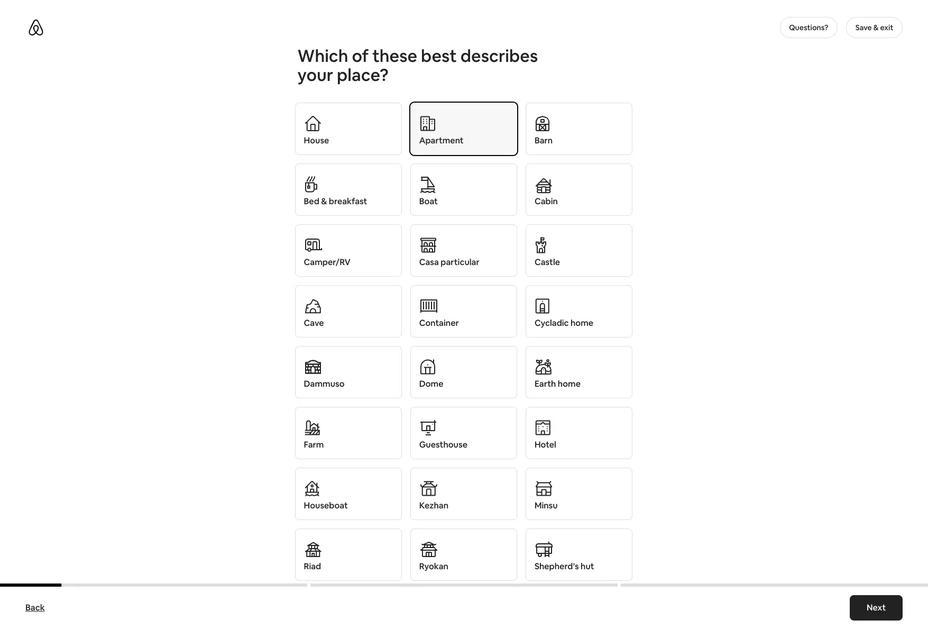 Task type: vqa. For each thing, say whether or not it's contained in the screenshot.
Camper/RV button
yes



Task type: describe. For each thing, give the bounding box(es) containing it.
barn
[[535, 135, 553, 146]]

save
[[856, 23, 872, 32]]

Container button
[[410, 285, 517, 338]]

farm
[[304, 439, 324, 450]]

dome
[[419, 378, 444, 389]]

Cave button
[[295, 285, 402, 338]]

Cycladic home button
[[526, 285, 633, 338]]

& for bed
[[321, 196, 327, 207]]

Ryokan button
[[410, 529, 517, 581]]

casa
[[419, 257, 439, 268]]

breakfast
[[329, 196, 367, 207]]

Castle button
[[526, 224, 633, 277]]

Boat button
[[410, 164, 517, 216]]

Cabin button
[[526, 164, 633, 216]]

casa particular
[[419, 257, 480, 268]]

which of these best describes your place?
[[298, 45, 538, 86]]

back button
[[20, 597, 50, 619]]

save & exit
[[856, 23, 894, 32]]

which
[[298, 45, 349, 67]]

next button
[[850, 595, 903, 621]]

shepherd's hut
[[535, 561, 595, 572]]

these
[[373, 45, 418, 67]]

cave
[[304, 318, 324, 329]]

house
[[304, 135, 329, 146]]

save & exit button
[[847, 17, 903, 38]]

& for save
[[874, 23, 879, 32]]

riad
[[304, 561, 321, 572]]

Hotel button
[[526, 407, 633, 459]]

Kezhan button
[[410, 468, 517, 520]]

which of these best describes your place? option group
[[295, 102, 634, 629]]

apartment
[[419, 135, 464, 146]]

bed
[[304, 196, 320, 207]]

describes
[[461, 45, 538, 67]]



Task type: locate. For each thing, give the bounding box(es) containing it.
Riad button
[[295, 529, 402, 581]]

Camper/RV button
[[295, 224, 402, 277]]

ryokan
[[419, 561, 449, 572]]

best
[[421, 45, 457, 67]]

shepherd's
[[535, 561, 579, 572]]

home for earth home
[[558, 378, 581, 389]]

boat
[[419, 196, 438, 207]]

home
[[571, 318, 594, 329], [558, 378, 581, 389]]

cycladic home
[[535, 318, 594, 329]]

bed & breakfast
[[304, 196, 367, 207]]

houseboat
[[304, 500, 348, 511]]

& right the bed
[[321, 196, 327, 207]]

home inside button
[[571, 318, 594, 329]]

castle
[[535, 257, 560, 268]]

Houseboat button
[[295, 468, 402, 520]]

hut
[[581, 561, 595, 572]]

home inside button
[[558, 378, 581, 389]]

of
[[352, 45, 369, 67]]

0 vertical spatial &
[[874, 23, 879, 32]]

Apartment button
[[410, 103, 517, 155]]

guesthouse
[[419, 439, 468, 450]]

0 vertical spatial home
[[571, 318, 594, 329]]

home right earth at the right bottom of the page
[[558, 378, 581, 389]]

cabin
[[535, 196, 558, 207]]

Bed & breakfast button
[[295, 164, 402, 216]]

1 horizontal spatial &
[[874, 23, 879, 32]]

cycladic
[[535, 318, 569, 329]]

back
[[25, 602, 45, 613]]

1 vertical spatial &
[[321, 196, 327, 207]]

Farm button
[[295, 407, 402, 459]]

Earth home button
[[526, 346, 633, 398]]

Barn button
[[526, 103, 633, 155]]

Shepherd's hut button
[[526, 529, 633, 581]]

House button
[[295, 103, 402, 155]]

Minsu button
[[526, 468, 633, 520]]

1 vertical spatial home
[[558, 378, 581, 389]]

Guesthouse button
[[410, 407, 517, 459]]

questions? button
[[780, 17, 838, 38]]

home right cycladic
[[571, 318, 594, 329]]

earth home
[[535, 378, 581, 389]]

your place?
[[298, 64, 389, 86]]

Casa particular button
[[410, 224, 517, 277]]

camper/rv
[[304, 257, 351, 268]]

particular
[[441, 257, 480, 268]]

dammuso
[[304, 378, 345, 389]]

&
[[874, 23, 879, 32], [321, 196, 327, 207]]

hotel
[[535, 439, 557, 450]]

0 horizontal spatial &
[[321, 196, 327, 207]]

kezhan
[[419, 500, 449, 511]]

questions?
[[790, 23, 829, 32]]

next
[[867, 602, 886, 613]]

minsu
[[535, 500, 558, 511]]

Dome button
[[410, 346, 517, 398]]

& inside 'button'
[[874, 23, 879, 32]]

& left exit
[[874, 23, 879, 32]]

& inside button
[[321, 196, 327, 207]]

earth
[[535, 378, 556, 389]]

home for cycladic home
[[571, 318, 594, 329]]

Dammuso button
[[295, 346, 402, 398]]

container
[[419, 318, 459, 329]]

exit
[[881, 23, 894, 32]]



